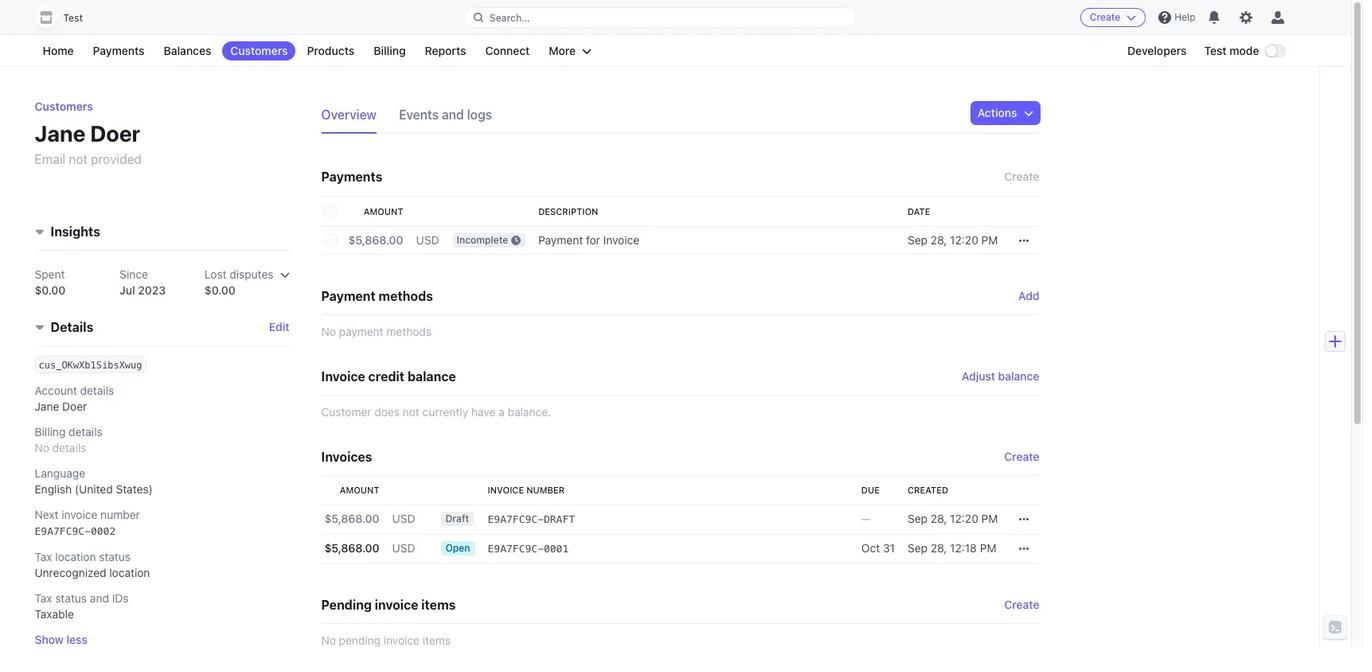 Task type: vqa. For each thing, say whether or not it's contained in the screenshot.


Task type: locate. For each thing, give the bounding box(es) containing it.
usd
[[416, 233, 439, 247], [392, 512, 415, 526], [392, 541, 415, 555]]

$5,868.00 down invoices in the bottom of the page
[[324, 512, 379, 526]]

28,
[[931, 233, 947, 247], [931, 512, 947, 526], [931, 541, 947, 555]]

2023
[[138, 284, 166, 297]]

cus_okwxb1sibsxwug
[[39, 360, 142, 371]]

jane up email
[[35, 120, 86, 147]]

1 tax from the top
[[35, 551, 52, 564]]

doer down account
[[62, 400, 87, 414]]

e9a7fc9c- down e9a7fc9c-draft
[[488, 543, 544, 555]]

details up language
[[52, 442, 86, 455]]

2 $0.00 from the left
[[205, 284, 235, 297]]

and left logs
[[442, 107, 464, 122]]

0 horizontal spatial number
[[100, 508, 140, 522]]

invoice up e9a7fc9c-draft
[[488, 485, 524, 495]]

payments down overview button
[[321, 170, 383, 184]]

usd left open
[[392, 541, 415, 555]]

number up draft
[[526, 485, 565, 495]]

1 vertical spatial sep 28, 12:20 pm
[[908, 512, 998, 526]]

31
[[883, 541, 895, 555]]

2 sep 28, 12:20 pm from the top
[[908, 512, 998, 526]]

0 vertical spatial billing
[[374, 44, 406, 57]]

invoices
[[321, 450, 372, 464]]

3 28, from the top
[[931, 541, 947, 555]]

test up home
[[63, 12, 83, 24]]

e9a7fc9c-draft
[[488, 514, 575, 526]]

2 vertical spatial 28,
[[931, 541, 947, 555]]

1 vertical spatial amount
[[340, 485, 379, 495]]

0 vertical spatial location
[[55, 551, 96, 564]]

invoice inside next invoice number e9a7fc9c-0002
[[61, 508, 97, 522]]

1 vertical spatial tax
[[35, 592, 52, 606]]

(united
[[75, 483, 113, 496]]

customers up email
[[35, 100, 93, 113]]

$0.00 down the lost
[[205, 284, 235, 297]]

not right does
[[403, 405, 419, 419]]

0 vertical spatial status
[[99, 551, 131, 564]]

2 28, from the top
[[931, 512, 947, 526]]

usd link for —
[[386, 505, 422, 534]]

1 vertical spatial and
[[90, 592, 109, 606]]

invoice right for
[[603, 233, 640, 247]]

sep for —
[[908, 512, 928, 526]]

usd link
[[410, 226, 446, 255], [386, 505, 422, 534], [386, 534, 422, 564]]

0 horizontal spatial invoice
[[321, 369, 365, 384]]

payment
[[538, 233, 583, 247], [321, 289, 376, 303]]

test left mode
[[1204, 44, 1227, 57]]

2 sep 28, 12:20 pm link from the top
[[901, 505, 1004, 534]]

svg image
[[1024, 108, 1033, 118], [1019, 544, 1028, 554]]

no left payment
[[321, 325, 336, 338]]

0 vertical spatial pm
[[982, 233, 998, 247]]

doer up provided
[[90, 120, 140, 147]]

0 horizontal spatial payment
[[321, 289, 376, 303]]

usd left incomplete
[[416, 233, 439, 247]]

more
[[549, 44, 576, 57]]

0 horizontal spatial and
[[90, 592, 109, 606]]

1 vertical spatial pm
[[982, 512, 998, 526]]

0 horizontal spatial not
[[69, 152, 88, 166]]

0 vertical spatial customers link
[[222, 41, 296, 61]]

create for create button related to payments
[[1004, 170, 1040, 183]]

0 horizontal spatial test
[[63, 12, 83, 24]]

tax up unrecognized
[[35, 551, 52, 564]]

0 horizontal spatial doer
[[62, 400, 87, 414]]

payment down description
[[538, 233, 583, 247]]

not
[[69, 152, 88, 166], [403, 405, 419, 419]]

balance up customer does not currently have a balance.
[[408, 369, 456, 384]]

methods
[[379, 289, 433, 303], [387, 325, 432, 338]]

$5,868.00 up payment methods
[[348, 233, 403, 247]]

2 12:20 from the top
[[950, 512, 979, 526]]

1 vertical spatial status
[[55, 592, 87, 606]]

jane down account
[[35, 400, 59, 414]]

tax inside tax location status unrecognized location
[[35, 551, 52, 564]]

details
[[51, 320, 93, 335]]

1 vertical spatial $5,868.00
[[324, 512, 379, 526]]

sep down date
[[908, 233, 928, 247]]

$0.00 down 'spent'
[[35, 284, 66, 297]]

balance.
[[508, 405, 551, 419]]

no payment methods
[[321, 325, 432, 338]]

sep
[[908, 233, 928, 247], [908, 512, 928, 526], [908, 541, 928, 555]]

1 vertical spatial invoice
[[321, 369, 365, 384]]

overview
[[321, 107, 377, 122]]

balance inside button
[[998, 369, 1040, 383]]

0 horizontal spatial invoice
[[61, 508, 97, 522]]

0 vertical spatial 12:20
[[950, 233, 979, 247]]

customers link left products link
[[222, 41, 296, 61]]

1 vertical spatial 12:20
[[950, 512, 979, 526]]

tab list
[[321, 102, 514, 134]]

1 vertical spatial customers link
[[35, 100, 93, 113]]

2 vertical spatial usd
[[392, 541, 415, 555]]

Search… text field
[[464, 8, 855, 27]]

1 vertical spatial no
[[35, 442, 49, 455]]

jane inside customers jane doer email not provided
[[35, 120, 86, 147]]

number inside next invoice number e9a7fc9c-0002
[[100, 508, 140, 522]]

e9a7fc9c- for —
[[488, 514, 544, 526]]

create button
[[1080, 8, 1146, 27], [1004, 166, 1040, 188], [1004, 597, 1040, 613]]

1 vertical spatial jane
[[35, 400, 59, 414]]

customers link up email
[[35, 100, 93, 113]]

sep down created on the right bottom
[[908, 512, 928, 526]]

0 vertical spatial payment
[[538, 233, 583, 247]]

tax location status unrecognized location
[[35, 551, 150, 580]]

usd link for oct 31
[[386, 534, 422, 564]]

1 vertical spatial invoice
[[375, 598, 418, 612]]

payments
[[93, 44, 145, 57], [321, 170, 383, 184]]

0 horizontal spatial location
[[55, 551, 96, 564]]

location
[[55, 551, 96, 564], [109, 567, 150, 580]]

doer
[[90, 120, 140, 147], [62, 400, 87, 414]]

customers for customers jane doer email not provided
[[35, 100, 93, 113]]

2 tax from the top
[[35, 592, 52, 606]]

1 vertical spatial usd
[[392, 512, 415, 526]]

does
[[374, 405, 400, 419]]

1 vertical spatial customers
[[35, 100, 93, 113]]

no up language
[[35, 442, 49, 455]]

svg image right 12:18
[[1019, 544, 1028, 554]]

payment for invoice
[[538, 233, 640, 247]]

customers
[[230, 44, 288, 57], [35, 100, 93, 113]]

sep 28, 12:20 pm down date
[[908, 233, 998, 247]]

status up taxable
[[55, 592, 87, 606]]

payment up payment
[[321, 289, 376, 303]]

0 vertical spatial and
[[442, 107, 464, 122]]

1 horizontal spatial billing
[[374, 44, 406, 57]]

0 vertical spatial 28,
[[931, 233, 947, 247]]

$0.00
[[35, 284, 66, 297], [205, 284, 235, 297]]

billing down account details jane doer on the bottom left of page
[[35, 426, 66, 439]]

1 vertical spatial svg image
[[1019, 544, 1028, 554]]

1 horizontal spatial doer
[[90, 120, 140, 147]]

connect
[[485, 44, 530, 57]]

currently
[[422, 405, 468, 419]]

balances link
[[156, 41, 219, 61]]

status down 0002
[[99, 551, 131, 564]]

sep inside 'sep 28, 12:18 pm' link
[[908, 541, 928, 555]]

2 vertical spatial pm
[[980, 541, 997, 555]]

amount
[[364, 206, 403, 217], [340, 485, 379, 495]]

customer does not currently have a balance.
[[321, 405, 551, 419]]

payments right home
[[93, 44, 145, 57]]

0 vertical spatial sep
[[908, 233, 928, 247]]

2 vertical spatial sep
[[908, 541, 928, 555]]

0 vertical spatial svg image
[[1019, 236, 1028, 246]]

lost
[[205, 268, 227, 281]]

developers link
[[1120, 41, 1195, 61]]

e9a7fc9c- down invoice number
[[488, 514, 544, 526]]

connect link
[[477, 41, 538, 61]]

1 vertical spatial not
[[403, 405, 419, 419]]

svg image right actions
[[1024, 108, 1033, 118]]

tab list containing overview
[[321, 102, 514, 134]]

create for create "link"
[[1004, 450, 1040, 463]]

jane inside account details jane doer
[[35, 400, 59, 414]]

balance
[[408, 369, 456, 384], [998, 369, 1040, 383]]

0 vertical spatial sep 28, 12:20 pm
[[908, 233, 998, 247]]

$5,868.00 link down invoices in the bottom of the page
[[321, 505, 386, 534]]

edit
[[269, 320, 289, 334]]

0 vertical spatial jane
[[35, 120, 86, 147]]

1 horizontal spatial customers
[[230, 44, 288, 57]]

location up unrecognized
[[55, 551, 96, 564]]

a
[[499, 405, 505, 419]]

0 horizontal spatial balance
[[408, 369, 456, 384]]

e9a7fc9c-0001
[[488, 543, 569, 555]]

not right email
[[69, 152, 88, 166]]

1 sep 28, 12:20 pm from the top
[[908, 233, 998, 247]]

1 horizontal spatial invoice
[[375, 598, 418, 612]]

pm
[[982, 233, 998, 247], [982, 512, 998, 526], [980, 541, 997, 555]]

1 vertical spatial details
[[69, 426, 103, 439]]

methods up no payment methods
[[379, 289, 433, 303]]

invoice left items
[[375, 598, 418, 612]]

usd left draft
[[392, 512, 415, 526]]

usd link left draft
[[386, 505, 422, 534]]

sep 28, 12:20 pm up sep 28, 12:18 pm
[[908, 512, 998, 526]]

0 vertical spatial invoice
[[61, 508, 97, 522]]

2 vertical spatial invoice
[[488, 485, 524, 495]]

$5,868.00 link for —
[[321, 505, 386, 534]]

1 vertical spatial create button
[[1004, 166, 1040, 188]]

1 horizontal spatial no
[[321, 325, 336, 338]]

2 vertical spatial create button
[[1004, 597, 1040, 613]]

customers inside customers jane doer email not provided
[[35, 100, 93, 113]]

pm for oct 31
[[980, 541, 997, 555]]

doer inside account details jane doer
[[62, 400, 87, 414]]

pending
[[321, 598, 372, 612]]

location up ids
[[109, 567, 150, 580]]

billing inside billing details no details
[[35, 426, 66, 439]]

28, for —
[[931, 512, 947, 526]]

create
[[1090, 11, 1121, 23], [1004, 170, 1040, 183], [1004, 450, 1040, 463], [1004, 598, 1040, 612]]

1 horizontal spatial test
[[1204, 44, 1227, 57]]

e9a7fc9c- for oct 31
[[488, 543, 544, 555]]

number
[[526, 485, 565, 495], [100, 508, 140, 522]]

draft link
[[434, 505, 481, 534]]

details for jane doer
[[80, 384, 114, 398]]

1 horizontal spatial status
[[99, 551, 131, 564]]

sep 28, 12:20 pm link up sep 28, 12:18 pm
[[901, 505, 1004, 534]]

sep 28, 12:20 pm link down date
[[901, 226, 1004, 255]]

status
[[99, 551, 131, 564], [55, 592, 87, 606]]

less
[[66, 633, 87, 647]]

and left ids
[[90, 592, 109, 606]]

payments link
[[85, 41, 153, 61]]

0 vertical spatial doer
[[90, 120, 140, 147]]

details down account details jane doer on the bottom left of page
[[69, 426, 103, 439]]

customers left products
[[230, 44, 288, 57]]

1 12:20 from the top
[[950, 233, 979, 247]]

0 horizontal spatial status
[[55, 592, 87, 606]]

since jul 2023
[[120, 268, 166, 297]]

svg image down create "link"
[[1019, 515, 1028, 524]]

$5,868.00 for —
[[324, 512, 379, 526]]

0 vertical spatial amount
[[364, 206, 403, 217]]

billing for billing details no details
[[35, 426, 66, 439]]

0 vertical spatial details
[[80, 384, 114, 398]]

$5,868.00 up pending
[[324, 541, 379, 555]]

0 vertical spatial payments
[[93, 44, 145, 57]]

usd for —
[[392, 512, 415, 526]]

account
[[35, 384, 77, 398]]

tax up taxable
[[35, 592, 52, 606]]

0 vertical spatial tax
[[35, 551, 52, 564]]

1 horizontal spatial $0.00
[[205, 284, 235, 297]]

0 vertical spatial customers
[[230, 44, 288, 57]]

0 horizontal spatial no
[[35, 442, 49, 455]]

not inside customers jane doer email not provided
[[69, 152, 88, 166]]

1 horizontal spatial number
[[526, 485, 565, 495]]

billing link
[[366, 41, 414, 61]]

number up 0002
[[100, 508, 140, 522]]

created
[[908, 485, 948, 495]]

0 horizontal spatial $0.00
[[35, 284, 66, 297]]

2 balance from the left
[[998, 369, 1040, 383]]

invoice for pending
[[375, 598, 418, 612]]

e9a7fc9c-draft link
[[481, 505, 855, 534]]

invoice
[[61, 508, 97, 522], [375, 598, 418, 612]]

invoice up 0002
[[61, 508, 97, 522]]

2 jane from the top
[[35, 400, 59, 414]]

have
[[471, 405, 496, 419]]

0 vertical spatial sep 28, 12:20 pm link
[[901, 226, 1004, 255]]

e9a7fc9c- down next at the bottom left of page
[[35, 526, 91, 538]]

email
[[35, 152, 65, 166]]

0 vertical spatial svg image
[[1024, 108, 1033, 118]]

28, for oct 31
[[931, 541, 947, 555]]

methods down payment methods
[[387, 325, 432, 338]]

1 jane from the top
[[35, 120, 86, 147]]

svg image up add
[[1019, 236, 1028, 246]]

details inside account details jane doer
[[80, 384, 114, 398]]

$5,868.00 link for oct 31
[[321, 534, 386, 564]]

1 vertical spatial payment
[[321, 289, 376, 303]]

balance right adjust in the right of the page
[[998, 369, 1040, 383]]

1 vertical spatial sep
[[908, 512, 928, 526]]

svg image
[[1019, 236, 1028, 246], [1019, 515, 1028, 524]]

2 vertical spatial $5,868.00
[[324, 541, 379, 555]]

1 vertical spatial sep 28, 12:20 pm link
[[901, 505, 1004, 534]]

1 vertical spatial billing
[[35, 426, 66, 439]]

invoice for next
[[61, 508, 97, 522]]

home link
[[35, 41, 82, 61]]

invoice up customer
[[321, 369, 365, 384]]

payment
[[339, 325, 384, 338]]

test for test
[[63, 12, 83, 24]]

1 vertical spatial 28,
[[931, 512, 947, 526]]

tax for tax location status unrecognized location
[[35, 551, 52, 564]]

1 vertical spatial doer
[[62, 400, 87, 414]]

1 28, from the top
[[931, 233, 947, 247]]

0 vertical spatial number
[[526, 485, 565, 495]]

tax inside tax status and ids taxable
[[35, 592, 52, 606]]

sep 28, 12:20 pm link
[[901, 226, 1004, 255], [901, 505, 1004, 534]]

usd link left open link
[[386, 534, 422, 564]]

1 horizontal spatial location
[[109, 567, 150, 580]]

0 vertical spatial create button
[[1080, 8, 1146, 27]]

test inside test button
[[63, 12, 83, 24]]

0 vertical spatial not
[[69, 152, 88, 166]]

e9a7fc9c-
[[488, 514, 544, 526], [35, 526, 91, 538], [488, 543, 544, 555]]

mode
[[1230, 44, 1259, 57]]

billing
[[374, 44, 406, 57], [35, 426, 66, 439]]

2 sep from the top
[[908, 512, 928, 526]]

details down cus_okwxb1sibsxwug
[[80, 384, 114, 398]]

billing for billing
[[374, 44, 406, 57]]

1 vertical spatial test
[[1204, 44, 1227, 57]]

2 horizontal spatial invoice
[[603, 233, 640, 247]]

sep right 31
[[908, 541, 928, 555]]

0 vertical spatial test
[[63, 12, 83, 24]]

1 horizontal spatial invoice
[[488, 485, 524, 495]]

balances
[[164, 44, 211, 57]]

1 vertical spatial svg image
[[1019, 515, 1028, 524]]

sep 28, 12:20 pm for first sep 28, 12:20 pm link from the bottom
[[908, 512, 998, 526]]

customer
[[321, 405, 371, 419]]

1 vertical spatial number
[[100, 508, 140, 522]]

3 sep from the top
[[908, 541, 928, 555]]

draft
[[446, 513, 469, 525]]

billing left reports
[[374, 44, 406, 57]]

doer inside customers jane doer email not provided
[[90, 120, 140, 147]]

1 vertical spatial payments
[[321, 170, 383, 184]]

$5,868.00 link up pending
[[321, 534, 386, 564]]

payment for payment methods
[[321, 289, 376, 303]]

and inside tax status and ids taxable
[[90, 592, 109, 606]]

customers for customers
[[230, 44, 288, 57]]

1 horizontal spatial payment
[[538, 233, 583, 247]]

and
[[442, 107, 464, 122], [90, 592, 109, 606]]

details
[[80, 384, 114, 398], [69, 426, 103, 439], [52, 442, 86, 455]]

payment for payment for invoice
[[538, 233, 583, 247]]



Task type: describe. For each thing, give the bounding box(es) containing it.
payment for invoice link
[[532, 226, 901, 255]]

status inside tax location status unrecognized location
[[99, 551, 131, 564]]

0 vertical spatial usd
[[416, 233, 439, 247]]

insights button
[[28, 216, 100, 242]]

create for create button related to pending invoice items
[[1004, 598, 1040, 612]]

events
[[399, 107, 439, 122]]

0 vertical spatial invoice
[[603, 233, 640, 247]]

overview button
[[321, 102, 386, 134]]

english
[[35, 483, 72, 496]]

tax status and ids taxable
[[35, 592, 129, 621]]

invoice credit balance
[[321, 369, 456, 384]]

sep for oct 31
[[908, 541, 928, 555]]

no inside billing details no details
[[35, 442, 49, 455]]

due
[[861, 485, 880, 495]]

disputes
[[230, 268, 274, 281]]

date
[[908, 206, 930, 217]]

actions button
[[971, 102, 1040, 124]]

lost disputes
[[205, 268, 274, 281]]

1 $0.00 from the left
[[35, 284, 66, 297]]

for
[[586, 233, 600, 247]]

1 horizontal spatial not
[[403, 405, 419, 419]]

sep 28, 12:18 pm link
[[901, 534, 1004, 564]]

home
[[43, 44, 74, 57]]

show
[[35, 633, 64, 647]]

oct 31
[[861, 541, 895, 555]]

reports
[[425, 44, 466, 57]]

tax for tax status and ids taxable
[[35, 592, 52, 606]]

create button for pending invoice items
[[1004, 597, 1040, 613]]

taxable
[[35, 608, 74, 621]]

payment methods
[[321, 289, 433, 303]]

since
[[120, 268, 148, 281]]

account details jane doer
[[35, 384, 114, 414]]

next invoice number e9a7fc9c-0002
[[35, 508, 140, 538]]

—
[[861, 512, 871, 526]]

language english (united states)
[[35, 467, 153, 496]]

cus_okwxb1sibsxwug button
[[39, 357, 142, 373]]

logs
[[467, 107, 492, 122]]

jul
[[120, 284, 135, 297]]

test button
[[35, 6, 99, 29]]

$5,868.00 link up payment methods
[[342, 226, 410, 255]]

pending invoice items
[[321, 598, 456, 612]]

show less button
[[35, 633, 87, 647]]

credit
[[368, 369, 405, 384]]

sep 28, 12:20 pm for 1st sep 28, 12:20 pm link
[[908, 233, 998, 247]]

1 sep 28, 12:20 pm link from the top
[[901, 226, 1004, 255]]

show less
[[35, 633, 87, 647]]

spent
[[35, 268, 65, 281]]

billing details no details
[[35, 426, 103, 455]]

unrecognized
[[35, 567, 106, 580]]

1 balance from the left
[[408, 369, 456, 384]]

create inside button
[[1090, 11, 1121, 23]]

invoice number
[[488, 485, 565, 495]]

and inside button
[[442, 107, 464, 122]]

usd link left incomplete
[[410, 226, 446, 255]]

1 sep from the top
[[908, 233, 928, 247]]

— link
[[855, 505, 901, 534]]

search…
[[490, 12, 530, 23]]

test mode
[[1204, 44, 1259, 57]]

products link
[[299, 41, 362, 61]]

adjust balance button
[[962, 369, 1040, 385]]

invoice for invoice credit balance
[[321, 369, 365, 384]]

open link
[[434, 534, 481, 564]]

test for test mode
[[1204, 44, 1227, 57]]

events and logs
[[399, 107, 492, 122]]

0 vertical spatial methods
[[379, 289, 433, 303]]

pm for —
[[982, 512, 998, 526]]

invoice for invoice number
[[488, 485, 524, 495]]

add button
[[1018, 288, 1040, 304]]

Search… search field
[[464, 8, 855, 27]]

details for no details
[[69, 426, 103, 439]]

insights
[[51, 225, 100, 239]]

items
[[421, 598, 456, 612]]

0 vertical spatial no
[[321, 325, 336, 338]]

more button
[[541, 41, 600, 61]]

products
[[307, 44, 355, 57]]

reports link
[[417, 41, 474, 61]]

oct
[[861, 541, 880, 555]]

2 vertical spatial details
[[52, 442, 86, 455]]

incomplete
[[457, 234, 508, 246]]

actions
[[978, 106, 1017, 119]]

adjust
[[962, 369, 995, 383]]

help button
[[1152, 5, 1202, 30]]

states)
[[116, 483, 153, 496]]

provided
[[91, 152, 142, 166]]

developers
[[1128, 44, 1187, 57]]

status inside tax status and ids taxable
[[55, 592, 87, 606]]

adjust balance
[[962, 369, 1040, 383]]

open
[[446, 542, 470, 554]]

e9a7fc9c- inside next invoice number e9a7fc9c-0002
[[35, 526, 91, 538]]

1 svg image from the top
[[1019, 236, 1028, 246]]

oct 31 link
[[855, 534, 901, 564]]

1 horizontal spatial customers link
[[222, 41, 296, 61]]

svg image inside actions popup button
[[1024, 108, 1033, 118]]

2 svg image from the top
[[1019, 515, 1028, 524]]

create button for payments
[[1004, 166, 1040, 188]]

0 horizontal spatial customers link
[[35, 100, 93, 113]]

usd for oct 31
[[392, 541, 415, 555]]

ids
[[112, 592, 129, 606]]

language
[[35, 467, 85, 481]]

sep 28, 12:18 pm
[[908, 541, 997, 555]]

create link
[[1004, 449, 1040, 465]]

help
[[1175, 11, 1196, 23]]

e9a7fc9c-0001 link
[[481, 534, 855, 564]]

0 horizontal spatial payments
[[93, 44, 145, 57]]

customers jane doer email not provided
[[35, 100, 142, 166]]

0002
[[91, 526, 116, 538]]

1 vertical spatial methods
[[387, 325, 432, 338]]

1 horizontal spatial payments
[[321, 170, 383, 184]]

0 vertical spatial $5,868.00
[[348, 233, 403, 247]]

incomplete link
[[446, 226, 532, 255]]

$5,868.00 for oct 31
[[324, 541, 379, 555]]



